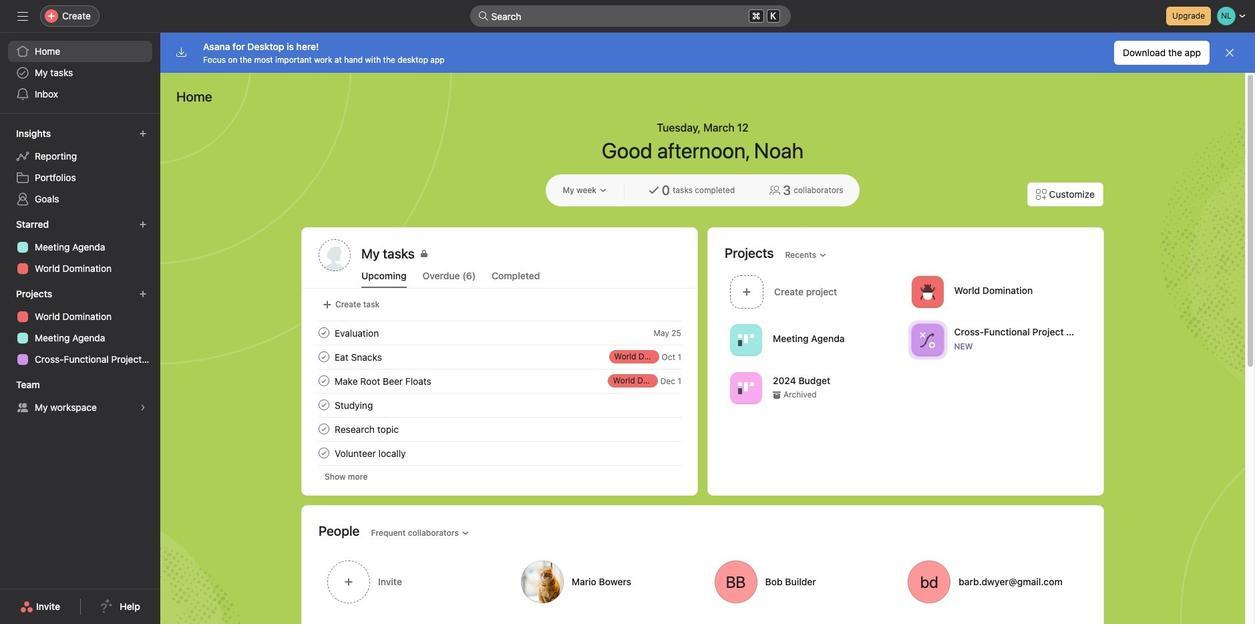 Task type: locate. For each thing, give the bounding box(es) containing it.
0 vertical spatial mark complete image
[[316, 349, 332, 365]]

1 vertical spatial mark complete checkbox
[[316, 373, 332, 389]]

board image
[[739, 332, 755, 348]]

3 mark complete image from the top
[[316, 445, 332, 461]]

None field
[[470, 5, 791, 27]]

global element
[[0, 33, 160, 113]]

1 mark complete checkbox from the top
[[316, 349, 332, 365]]

1 mark complete image from the top
[[316, 325, 332, 341]]

add items to starred image
[[139, 221, 147, 229]]

Mark complete checkbox
[[316, 325, 332, 341], [316, 397, 332, 413], [316, 421, 332, 437], [316, 445, 332, 461]]

projects element
[[0, 282, 160, 373]]

1 vertical spatial mark complete image
[[316, 397, 332, 413]]

2 vertical spatial mark complete image
[[316, 421, 332, 437]]

2 mark complete image from the top
[[316, 397, 332, 413]]

0 vertical spatial mark complete checkbox
[[316, 349, 332, 365]]

starred element
[[0, 213, 160, 282]]

mark complete image for 2nd mark complete option from the top
[[316, 397, 332, 413]]

mark complete image
[[316, 325, 332, 341], [316, 397, 332, 413], [316, 445, 332, 461]]

mark complete image
[[316, 349, 332, 365], [316, 373, 332, 389], [316, 421, 332, 437]]

0 vertical spatial mark complete image
[[316, 325, 332, 341]]

2 vertical spatial mark complete image
[[316, 445, 332, 461]]

line_and_symbols image
[[920, 332, 936, 348]]

Mark complete checkbox
[[316, 349, 332, 365], [316, 373, 332, 389]]

teams element
[[0, 373, 160, 421]]

new insights image
[[139, 130, 147, 138]]

1 vertical spatial mark complete image
[[316, 373, 332, 389]]

new project or portfolio image
[[139, 290, 147, 298]]



Task type: describe. For each thing, give the bounding box(es) containing it.
mark complete image for first mark complete option from the top of the page
[[316, 325, 332, 341]]

hide sidebar image
[[17, 11, 28, 21]]

2 mark complete image from the top
[[316, 373, 332, 389]]

2 mark complete checkbox from the top
[[316, 397, 332, 413]]

Search tasks, projects, and more text field
[[470, 5, 791, 27]]

1 mark complete image from the top
[[316, 349, 332, 365]]

see details, my workspace image
[[139, 404, 147, 412]]

insights element
[[0, 122, 160, 213]]

4 mark complete checkbox from the top
[[316, 445, 332, 461]]

board image
[[739, 380, 755, 396]]

prominent image
[[478, 11, 489, 21]]

2 mark complete checkbox from the top
[[316, 373, 332, 389]]

dismiss image
[[1225, 47, 1236, 58]]

mark complete image for fourth mark complete option from the top
[[316, 445, 332, 461]]

add profile photo image
[[319, 239, 351, 271]]

1 mark complete checkbox from the top
[[316, 325, 332, 341]]

bug image
[[920, 284, 936, 300]]

3 mark complete checkbox from the top
[[316, 421, 332, 437]]

3 mark complete image from the top
[[316, 421, 332, 437]]



Task type: vqa. For each thing, say whether or not it's contained in the screenshot.
bottom Mark complete icon
yes



